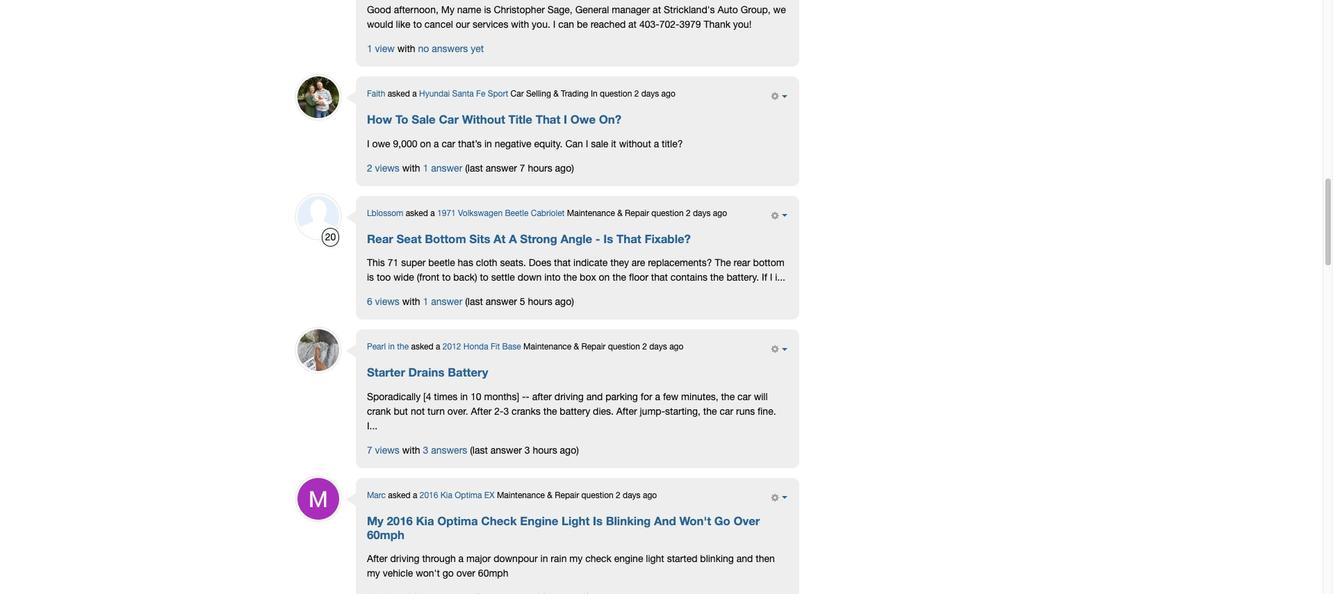 Task type: locate. For each thing, give the bounding box(es) containing it.
1 vertical spatial my
[[367, 568, 380, 579]]

hyundai
[[419, 89, 450, 99]]

ago) down into
[[555, 296, 574, 307]]

i left can
[[553, 19, 556, 30]]

in left "rain"
[[541, 554, 548, 565]]

a right marc link
[[413, 491, 417, 500]]

a up over
[[459, 554, 464, 565]]

1 vertical spatial maintenance
[[523, 342, 572, 352]]

0 horizontal spatial at
[[628, 19, 637, 30]]

2 vertical spatial (last
[[470, 445, 488, 456]]

hours right 5
[[528, 296, 552, 307]]

0 vertical spatial views
[[375, 162, 400, 173]]

super
[[401, 257, 426, 268]]

3 inside sporadically [4 times in 10 months] -- after driving and parking for a few  minutes, the car will crank but not turn over. after 2-3 cranks the battery dies.  after jump-starting, the car runs fine. i...
[[504, 406, 509, 417]]

kia left 'ex'
[[441, 491, 452, 500]]

kia up through
[[416, 514, 434, 528]]

into
[[544, 272, 561, 283]]

1 vertical spatial optima
[[437, 514, 478, 528]]

2 horizontal spatial repair
[[625, 208, 649, 218]]

question up parking
[[608, 342, 640, 352]]

with for battery
[[402, 445, 420, 456]]

0 vertical spatial is
[[484, 4, 491, 15]]

floor
[[629, 272, 648, 283]]

driving
[[555, 391, 584, 402], [390, 554, 420, 565]]

repair up fixable?
[[625, 208, 649, 218]]

sporadically
[[367, 391, 421, 402]]

after inside after driving through a major downpour in rain my check engine light started  blinking and then my vehicle won't go over 60mph
[[367, 554, 388, 565]]

answer for battery
[[491, 445, 522, 456]]

1 horizontal spatial on
[[599, 272, 610, 283]]

at down the manager
[[628, 19, 637, 30]]

maintenance for light
[[497, 491, 545, 500]]

after down the 10
[[471, 406, 492, 417]]

to
[[413, 19, 422, 30], [442, 272, 451, 283], [480, 272, 489, 283]]

ago up title?
[[661, 89, 676, 99]]

settle
[[491, 272, 515, 283]]

0 horizontal spatial is
[[593, 514, 603, 528]]

1 vertical spatial that
[[651, 272, 668, 283]]

my inside my 2016 kia optima check engine light is blinking and won't go over 60mph
[[367, 514, 384, 528]]

views down owe
[[375, 162, 400, 173]]

a left hyundai
[[412, 89, 417, 99]]

1 horizontal spatial that
[[617, 232, 641, 246]]

driving up vehicle
[[390, 554, 420, 565]]

0 vertical spatial and
[[587, 391, 603, 402]]

maintenance right base at left bottom
[[523, 342, 572, 352]]

and up dies. at the left bottom
[[587, 391, 603, 402]]

1 vertical spatial is
[[593, 514, 603, 528]]

1 vertical spatial 1
[[423, 162, 428, 173]]

1 horizontal spatial after
[[471, 406, 492, 417]]

1 vertical spatial on
[[599, 272, 610, 283]]

over.
[[448, 406, 468, 417]]

0 vertical spatial repair
[[625, 208, 649, 218]]

won't
[[679, 514, 711, 528]]

my down marc
[[367, 514, 384, 528]]

- up cranks
[[522, 391, 526, 402]]

driving inside after driving through a major downpour in rain my check engine light started  blinking and then my vehicle won't go over 60mph
[[390, 554, 420, 565]]

answer
[[431, 162, 462, 173], [486, 162, 517, 173], [431, 296, 462, 307], [486, 296, 517, 307], [491, 445, 522, 456]]

is
[[604, 232, 613, 246], [593, 514, 603, 528]]

to inside good afternoon,  my name is christopher sage, general manager at strickland's auto group,  we would like to cancel our services with you. i can be reached at 403-702-3979 thank you!
[[413, 19, 422, 30]]

1 horizontal spatial at
[[653, 4, 661, 15]]

car up runs
[[738, 391, 751, 402]]

3 views from the top
[[375, 445, 400, 456]]

1 vertical spatial 1 answer link
[[423, 296, 462, 307]]

0 horizontal spatial and
[[587, 391, 603, 402]]

1 1 answer link from the top
[[423, 162, 462, 173]]

0 vertical spatial car
[[511, 89, 524, 99]]

hours down equity.
[[528, 162, 552, 173]]

sporadically [4 times in 10 months] -- after driving and parking for a few  minutes, the car will crank but not turn over. after 2-3 cranks the battery dies.  after jump-starting, the car runs fine. i...
[[367, 391, 776, 431]]

0 vertical spatial driving
[[555, 391, 584, 402]]

[4
[[423, 391, 431, 402]]

1 vertical spatial at
[[628, 19, 637, 30]]

major
[[466, 554, 491, 565]]

a right for
[[655, 391, 660, 402]]

2012 honda fit base link
[[443, 342, 521, 352]]

answer left 5
[[486, 296, 517, 307]]

1 horizontal spatial kia
[[441, 491, 452, 500]]

1 answer link down (front
[[423, 296, 462, 307]]

to
[[395, 113, 408, 127]]

0 horizontal spatial driving
[[390, 554, 420, 565]]

1 horizontal spatial 3
[[504, 406, 509, 417]]

with for bottom
[[402, 296, 420, 307]]

my
[[441, 4, 455, 15], [367, 514, 384, 528]]

2 1 answer link from the top
[[423, 296, 462, 307]]

2016 up vehicle
[[387, 514, 413, 528]]

2 views from the top
[[375, 296, 400, 307]]

is inside my 2016 kia optima check engine light is blinking and won't go over 60mph
[[593, 514, 603, 528]]

my inside good afternoon,  my name is christopher sage, general manager at strickland's auto group,  we would like to cancel our services with you. i can be reached at 403-702-3979 thank you!
[[441, 4, 455, 15]]

2 right the in
[[634, 89, 639, 99]]

1 vertical spatial views
[[375, 296, 400, 307]]

question right the in
[[600, 89, 632, 99]]

7 views with 3 answers (last answer 3 hours ago)
[[367, 445, 579, 456]]

2016
[[420, 491, 438, 500], [387, 514, 413, 528]]

1 views from the top
[[375, 162, 400, 173]]

3979
[[680, 19, 701, 30]]

2 vertical spatial repair
[[555, 491, 579, 500]]

car left runs
[[720, 406, 733, 417]]

0 horizontal spatial 2016
[[387, 514, 413, 528]]

0 horizontal spatial is
[[367, 272, 374, 283]]

after
[[532, 391, 552, 402]]

at
[[494, 232, 506, 246]]

hyundai santa fe sport link
[[419, 89, 508, 99]]

my up the cancel
[[441, 4, 455, 15]]

a inside after driving through a major downpour in rain my check engine light started  blinking and then my vehicle won't go over 60mph
[[459, 554, 464, 565]]

marc link
[[367, 491, 386, 500]]

fe
[[476, 89, 485, 99]]

with right 7 views link at the bottom
[[402, 445, 420, 456]]

1 horizontal spatial that
[[651, 272, 668, 283]]

that
[[554, 257, 571, 268], [651, 272, 668, 283]]

that inside "link"
[[536, 113, 561, 127]]

9,000
[[393, 138, 417, 149]]

engine
[[520, 514, 558, 528]]

indicate
[[574, 257, 608, 268]]

will
[[754, 391, 768, 402]]

0 vertical spatial on
[[420, 138, 431, 149]]

1 vertical spatial 60mph
[[478, 568, 508, 579]]

1 horizontal spatial is
[[484, 4, 491, 15]]

car right the sport
[[511, 89, 524, 99]]

2 vertical spatial views
[[375, 445, 400, 456]]

fit
[[491, 342, 500, 352]]

0 horizontal spatial that
[[554, 257, 571, 268]]

ago) for angle
[[555, 296, 574, 307]]

the right minutes,
[[721, 391, 735, 402]]

does
[[529, 257, 551, 268]]

1 answer link for bottom
[[423, 296, 462, 307]]

1 vertical spatial hours
[[528, 296, 552, 307]]

answer for sale
[[486, 162, 517, 173]]

1 vertical spatial answers
[[431, 445, 467, 456]]

a inside sporadically [4 times in 10 months] -- after driving and parking for a few  minutes, the car will crank but not turn over. after 2-3 cranks the battery dies.  after jump-starting, the car runs fine. i...
[[655, 391, 660, 402]]

on inside this 71 super beetle has cloth seats. does that indicate they are  replacements? the rear bottom is too wide (front to back) to settle down into  the box on the floor that contains the battery. if i i...
[[599, 272, 610, 283]]

(last
[[465, 162, 483, 173], [465, 296, 483, 307], [470, 445, 488, 456]]

after driving through a major downpour in rain my check engine light started  blinking and then my vehicle won't go over 60mph
[[367, 554, 775, 579]]

few
[[663, 391, 679, 402]]

3 down not
[[423, 445, 428, 456]]

at up 403-
[[653, 4, 661, 15]]

0 vertical spatial that
[[536, 113, 561, 127]]

beetle
[[505, 208, 529, 218]]

optima left 'ex'
[[455, 491, 482, 500]]

2
[[634, 89, 639, 99], [367, 162, 372, 173], [686, 208, 691, 218], [642, 342, 647, 352], [616, 491, 621, 500]]

2 vertical spatial car
[[720, 406, 733, 417]]

0 vertical spatial hours
[[528, 162, 552, 173]]

after
[[471, 406, 492, 417], [616, 406, 637, 417], [367, 554, 388, 565]]

2016 down 3 answers link
[[420, 491, 438, 500]]

0 vertical spatial maintenance
[[567, 208, 615, 218]]

turn
[[428, 406, 445, 417]]

to down cloth
[[480, 272, 489, 283]]

asked for seat
[[406, 208, 428, 218]]

0 vertical spatial my
[[570, 554, 583, 565]]

0 vertical spatial that
[[554, 257, 571, 268]]

1 horizontal spatial 60mph
[[478, 568, 508, 579]]

won't
[[416, 568, 440, 579]]

3 down 'months]'
[[504, 406, 509, 417]]

with down christopher
[[511, 19, 529, 30]]

0 vertical spatial is
[[604, 232, 613, 246]]

1 vertical spatial kia
[[416, 514, 434, 528]]

owe
[[372, 138, 390, 149]]

0 horizontal spatial 7
[[367, 445, 372, 456]]

hours for strong
[[528, 296, 552, 307]]

is
[[484, 4, 491, 15], [367, 272, 374, 283]]

3 down cranks
[[525, 445, 530, 456]]

1 horizontal spatial my
[[441, 4, 455, 15]]

with down 9,000
[[402, 162, 420, 173]]

like
[[396, 19, 411, 30]]

in
[[484, 138, 492, 149], [388, 342, 395, 352], [460, 391, 468, 402], [541, 554, 548, 565]]

car
[[511, 89, 524, 99], [439, 113, 459, 127]]

asked up seat
[[406, 208, 428, 218]]

1 vertical spatial is
[[367, 272, 374, 283]]

with down wide
[[402, 296, 420, 307]]

(last for sits
[[465, 296, 483, 307]]

10
[[471, 391, 481, 402]]

i left "owe"
[[564, 113, 567, 127]]

ago up few
[[670, 342, 684, 352]]

1 view with no answers yet
[[367, 43, 484, 54]]

hours for that
[[528, 162, 552, 173]]

answer down 2-
[[491, 445, 522, 456]]

hours down cranks
[[533, 445, 557, 456]]

1
[[367, 43, 372, 54], [423, 162, 428, 173], [423, 296, 428, 307]]

over
[[734, 514, 760, 528]]

in left the 10
[[460, 391, 468, 402]]

& up they
[[617, 208, 623, 218]]

hours
[[528, 162, 552, 173], [528, 296, 552, 307], [533, 445, 557, 456]]

0 vertical spatial ago)
[[555, 162, 574, 173]]

1 answer link down the 'that's'
[[423, 162, 462, 173]]

1 horizontal spatial driving
[[555, 391, 584, 402]]

1 vertical spatial car
[[738, 391, 751, 402]]

maintenance up angle
[[567, 208, 615, 218]]

0 vertical spatial my
[[441, 4, 455, 15]]

repair for -
[[625, 208, 649, 218]]

2 vertical spatial maintenance
[[497, 491, 545, 500]]

optima
[[455, 491, 482, 500], [437, 514, 478, 528]]

1 vertical spatial ago)
[[555, 296, 574, 307]]

2 horizontal spatial 3
[[525, 445, 530, 456]]

repair
[[625, 208, 649, 218], [581, 342, 606, 352], [555, 491, 579, 500]]

0 horizontal spatial car
[[442, 138, 455, 149]]

a down sale
[[434, 138, 439, 149]]

sale
[[591, 138, 608, 149]]

title?
[[662, 138, 683, 149]]

good afternoon,  my name is christopher sage, general manager at strickland's auto group,  we would like to cancel our services with you. i can be reached at 403-702-3979 thank you!
[[367, 4, 786, 30]]

afternoon,
[[394, 4, 439, 15]]

1 vertical spatial 2016
[[387, 514, 413, 528]]

0 vertical spatial answers
[[432, 43, 468, 54]]

my 2016 kia optima check engine light is blinking and won't go over 60mph link
[[367, 514, 788, 542]]

minutes,
[[681, 391, 718, 402]]

1 answer link for sale
[[423, 162, 462, 173]]

views
[[375, 162, 400, 173], [375, 296, 400, 307], [375, 445, 400, 456]]

60mph up vehicle
[[367, 528, 405, 542]]

1 down (front
[[423, 296, 428, 307]]

this 71 super beetle has cloth seats. does that indicate they are  replacements? the rear bottom is too wide (front to back) to settle down into  the box on the floor that contains the battery. if i i...
[[367, 257, 785, 283]]

can
[[558, 19, 574, 30]]

2 horizontal spatial to
[[480, 272, 489, 283]]

0 vertical spatial (last
[[465, 162, 483, 173]]

ago) down the can
[[555, 162, 574, 173]]

0 vertical spatial 1 answer link
[[423, 162, 462, 173]]

0 horizontal spatial car
[[439, 113, 459, 127]]

1 left view
[[367, 43, 372, 54]]

2 horizontal spatial after
[[616, 406, 637, 417]]

1971 volkswagen beetle cabriolet link
[[437, 208, 565, 218]]

and inside after driving through a major downpour in rain my check engine light started  blinking and then my vehicle won't go over 60mph
[[737, 554, 753, 565]]

(last right 3 answers link
[[470, 445, 488, 456]]

1 vertical spatial repair
[[581, 342, 606, 352]]

views right 6
[[375, 296, 400, 307]]

that up into
[[554, 257, 571, 268]]

how
[[367, 113, 392, 127]]

60mph down "major"
[[478, 568, 508, 579]]

kia inside my 2016 kia optima check engine light is blinking and won't go over 60mph
[[416, 514, 434, 528]]

0 vertical spatial 2016
[[420, 491, 438, 500]]

repair up parking
[[581, 342, 606, 352]]

1 horizontal spatial is
[[604, 232, 613, 246]]

0 horizontal spatial after
[[367, 554, 388, 565]]

ago up 'the'
[[713, 208, 727, 218]]

2 views link
[[367, 162, 400, 173]]

lblossom asked a 1971 volkswagen beetle cabriolet maintenance & repair             question             2 days ago
[[367, 208, 727, 218]]

0 horizontal spatial kia
[[416, 514, 434, 528]]

(last down the 'that's'
[[465, 162, 483, 173]]

answers down over.
[[431, 445, 467, 456]]

1 vertical spatial driving
[[390, 554, 420, 565]]

i right if
[[770, 272, 773, 283]]

0 horizontal spatial my
[[367, 568, 380, 579]]

2 up for
[[642, 342, 647, 352]]

2 vertical spatial 1
[[423, 296, 428, 307]]

optima down 2016 kia optima ex link
[[437, 514, 478, 528]]

blinking
[[700, 554, 734, 565]]

ago up and
[[643, 491, 657, 500]]

answers right no
[[432, 43, 468, 54]]

i inside this 71 super beetle has cloth seats. does that indicate they are  replacements? the rear bottom is too wide (front to back) to settle down into  the box on the floor that contains the battery. if i i...
[[770, 272, 773, 283]]

1 horizontal spatial repair
[[581, 342, 606, 352]]

answers for no
[[432, 43, 468, 54]]

60mph
[[367, 528, 405, 542], [478, 568, 508, 579]]

0 horizontal spatial to
[[413, 19, 422, 30]]

that right the floor
[[651, 272, 668, 283]]

1 horizontal spatial and
[[737, 554, 753, 565]]

parking
[[606, 391, 638, 402]]

answers for 3
[[431, 445, 467, 456]]

1 vertical spatial my
[[367, 514, 384, 528]]

maintenance right 'ex'
[[497, 491, 545, 500]]

0 horizontal spatial repair
[[555, 491, 579, 500]]

sits
[[469, 232, 490, 246]]

0 vertical spatial 60mph
[[367, 528, 405, 542]]

views for starter
[[375, 445, 400, 456]]

1 for seat
[[423, 296, 428, 307]]

0 horizontal spatial my
[[367, 514, 384, 528]]

i inside good afternoon,  my name is christopher sage, general manager at strickland's auto group,  we would like to cancel our services with you. i can be reached at 403-702-3979 thank you!
[[553, 19, 556, 30]]

7 down i owe 9,000 on a car that's in negative equity.  can i sale it without a title?
[[520, 162, 525, 173]]

auto
[[718, 4, 738, 15]]

thank
[[704, 19, 731, 30]]

battery.
[[727, 272, 759, 283]]

answers
[[432, 43, 468, 54], [431, 445, 467, 456]]

then
[[756, 554, 775, 565]]

in right pearl
[[388, 342, 395, 352]]

3
[[504, 406, 509, 417], [423, 445, 428, 456], [525, 445, 530, 456]]

in inside after driving through a major downpour in rain my check engine light started  blinking and then my vehicle won't go over 60mph
[[541, 554, 548, 565]]

0 horizontal spatial that
[[536, 113, 561, 127]]

car left the 'that's'
[[442, 138, 455, 149]]

is left too
[[367, 272, 374, 283]]

be
[[577, 19, 588, 30]]

1 vertical spatial and
[[737, 554, 753, 565]]

after down parking
[[616, 406, 637, 417]]

reached
[[591, 19, 626, 30]]

starter drains battery
[[367, 366, 488, 380]]

1 vertical spatial (last
[[465, 296, 483, 307]]

1 horizontal spatial 7
[[520, 162, 525, 173]]

check
[[585, 554, 612, 565]]

(last down back)
[[465, 296, 483, 307]]

after up vehicle
[[367, 554, 388, 565]]

1 horizontal spatial car
[[720, 406, 733, 417]]



Task type: describe. For each thing, give the bounding box(es) containing it.
the right pearl
[[397, 342, 409, 352]]

1 horizontal spatial car
[[511, 89, 524, 99]]

question up light
[[581, 491, 614, 500]]

days up blinking
[[623, 491, 641, 500]]

yet
[[471, 43, 484, 54]]

starter drains battery link
[[367, 366, 488, 380]]

2 down owe
[[367, 162, 372, 173]]

would
[[367, 19, 393, 30]]

6 views link
[[367, 296, 400, 307]]

starter
[[367, 366, 405, 380]]

& up engine
[[547, 491, 553, 500]]

rear seat bottom sits at a strong angle - is that fixable?
[[367, 232, 691, 246]]

days up without
[[641, 89, 659, 99]]

2016 inside my 2016 kia optima check engine light is blinking and won't go over 60mph
[[387, 514, 413, 528]]

marc
[[367, 491, 386, 500]]

1 horizontal spatial to
[[442, 272, 451, 283]]

a
[[509, 232, 517, 246]]

sage,
[[548, 4, 573, 15]]

i left owe
[[367, 138, 369, 149]]

light
[[562, 514, 590, 528]]

bottom
[[753, 257, 785, 268]]

volkswagen
[[458, 208, 503, 218]]

they
[[610, 257, 629, 268]]

1 horizontal spatial my
[[570, 554, 583, 565]]

with inside good afternoon,  my name is christopher sage, general manager at strickland's auto group,  we would like to cancel our services with you. i can be reached at 403-702-3979 thank you!
[[511, 19, 529, 30]]

2 vertical spatial hours
[[533, 445, 557, 456]]

selling
[[526, 89, 551, 99]]

beetle
[[428, 257, 455, 268]]

cloth
[[476, 257, 497, 268]]

fixable?
[[645, 232, 691, 246]]

for
[[641, 391, 652, 402]]

general
[[575, 4, 609, 15]]

drains
[[408, 366, 445, 380]]

driving inside sporadically [4 times in 10 months] -- after driving and parking for a few  minutes, the car will crank but not turn over. after 2-3 cranks the battery dies.  after jump-starting, the car runs fine. i...
[[555, 391, 584, 402]]

- right angle
[[596, 232, 600, 246]]

the down minutes,
[[703, 406, 717, 417]]

downpour
[[494, 554, 538, 565]]

with left no
[[397, 43, 415, 54]]

seat
[[397, 232, 422, 246]]

you.
[[532, 19, 550, 30]]

optima inside my 2016 kia optima check engine light is blinking and won't go over 60mph
[[437, 514, 478, 528]]

a left 1971
[[430, 208, 435, 218]]

0 vertical spatial 1
[[367, 43, 372, 54]]

& right selling
[[553, 89, 559, 99]]

how to sale car without title that i owe on? link
[[367, 113, 622, 127]]

702-
[[659, 19, 680, 30]]

1 vertical spatial 7
[[367, 445, 372, 456]]

& up battery
[[574, 342, 579, 352]]

(front
[[417, 272, 439, 283]]

trading
[[561, 89, 589, 99]]

the right into
[[563, 272, 577, 283]]

the
[[715, 257, 731, 268]]

angle
[[561, 232, 592, 246]]

light
[[646, 554, 664, 565]]

vehicle
[[383, 568, 413, 579]]

i left sale
[[586, 138, 588, 149]]

are
[[632, 257, 645, 268]]

started
[[667, 554, 698, 565]]

20
[[325, 232, 336, 243]]

pearl in the link
[[367, 342, 409, 352]]

2 vertical spatial ago)
[[560, 445, 579, 456]]

with for sale
[[402, 162, 420, 173]]

can
[[565, 138, 583, 149]]

days up for
[[649, 342, 667, 352]]

strong
[[520, 232, 557, 246]]

maintenance for strong
[[567, 208, 615, 218]]

contains
[[671, 272, 708, 283]]

the down after
[[543, 406, 557, 417]]

lblossom link
[[367, 208, 403, 218]]

a left the '2012'
[[436, 342, 440, 352]]

is inside this 71 super beetle has cloth seats. does that indicate they are  replacements? the rear bottom is too wide (front to back) to settle down into  the box on the floor that contains the battery. if i i...
[[367, 272, 374, 283]]

403-
[[639, 19, 659, 30]]

car inside "link"
[[439, 113, 459, 127]]

if
[[762, 272, 767, 283]]

ago) for i
[[555, 162, 574, 173]]

is inside good afternoon,  my name is christopher sage, general manager at strickland's auto group,  we would like to cancel our services with you. i can be reached at 403-702-3979 thank you!
[[484, 4, 491, 15]]

2 horizontal spatial car
[[738, 391, 751, 402]]

question up fixable?
[[652, 208, 684, 218]]

times
[[434, 391, 458, 402]]

no answers yet link
[[418, 43, 484, 54]]

60mph inside my 2016 kia optima check engine light is blinking and won't go over 60mph
[[367, 528, 405, 542]]

60mph inside after driving through a major downpour in rain my check engine light started  blinking and then my vehicle won't go over 60mph
[[478, 568, 508, 579]]

battery
[[560, 406, 590, 417]]

marc asked a 2016 kia optima ex maintenance & repair             question             2 days ago
[[367, 491, 657, 500]]

jump-
[[640, 406, 665, 417]]

rain
[[551, 554, 567, 565]]

71
[[388, 257, 399, 268]]

blinking
[[606, 514, 651, 528]]

a left title?
[[654, 138, 659, 149]]

views for rear
[[375, 296, 400, 307]]

7 views link
[[367, 445, 400, 456]]

on?
[[599, 113, 622, 127]]

strickland's
[[664, 4, 715, 15]]

1971
[[437, 208, 456, 218]]

1 vertical spatial that
[[617, 232, 641, 246]]

services
[[473, 19, 508, 30]]

in right the 'that's'
[[484, 138, 492, 149]]

i inside "link"
[[564, 113, 567, 127]]

check
[[481, 514, 517, 528]]

answer down back)
[[431, 296, 462, 307]]

rear
[[367, 232, 393, 246]]

views for how
[[375, 162, 400, 173]]

seats.
[[500, 257, 526, 268]]

0 vertical spatial car
[[442, 138, 455, 149]]

the down they
[[613, 272, 626, 283]]

in inside sporadically [4 times in 10 months] -- after driving and parking for a few  minutes, the car will crank but not turn over. after 2-3 cranks the battery dies.  after jump-starting, the car runs fine. i...
[[460, 391, 468, 402]]

i owe 9,000 on a car that's in negative equity.  can i sale it without a title?
[[367, 138, 683, 149]]

over
[[457, 568, 475, 579]]

pearl
[[367, 342, 386, 352]]

2 up blinking
[[616, 491, 621, 500]]

rear seat bottom sits at a strong angle - is that fixable? link
[[367, 232, 691, 246]]

view
[[375, 43, 395, 54]]

has
[[458, 257, 473, 268]]

asked for 2016
[[388, 491, 411, 500]]

days up 'replacements?'
[[693, 208, 711, 218]]

- left after
[[526, 391, 530, 402]]

starting,
[[665, 406, 701, 417]]

no
[[418, 43, 429, 54]]

too
[[377, 272, 391, 283]]

but
[[394, 406, 408, 417]]

answer down the 'that's'
[[431, 162, 462, 173]]

0 vertical spatial kia
[[441, 491, 452, 500]]

0 vertical spatial optima
[[455, 491, 482, 500]]

2 up fixable?
[[686, 208, 691, 218]]

months]
[[484, 391, 519, 402]]

faith link
[[367, 89, 385, 99]]

2016 kia optima ex link
[[420, 491, 495, 500]]

2012
[[443, 342, 461, 352]]

go
[[443, 568, 454, 579]]

asked for to
[[388, 89, 410, 99]]

(last for car
[[465, 162, 483, 173]]

that's
[[458, 138, 482, 149]]

0 vertical spatial at
[[653, 4, 661, 15]]

answer for bottom
[[486, 296, 517, 307]]

0 horizontal spatial 3
[[423, 445, 428, 456]]

1 for to
[[423, 162, 428, 173]]

rear
[[734, 257, 751, 268]]

the down 'the'
[[710, 272, 724, 283]]

repair for blinking
[[555, 491, 579, 500]]

asked up drains on the left bottom of page
[[411, 342, 434, 352]]

1 horizontal spatial 2016
[[420, 491, 438, 500]]

i...
[[367, 420, 378, 431]]

2 views with 1 answer (last answer 7 hours ago)
[[367, 162, 574, 173]]

cancel
[[425, 19, 453, 30]]

santa
[[452, 89, 474, 99]]

0 vertical spatial 7
[[520, 162, 525, 173]]

and inside sporadically [4 times in 10 months] -- after driving and parking for a few  minutes, the car will crank but not turn over. after 2-3 cranks the battery dies.  after jump-starting, the car runs fine. i...
[[587, 391, 603, 402]]



Task type: vqa. For each thing, say whether or not it's contained in the screenshot.
mi
no



